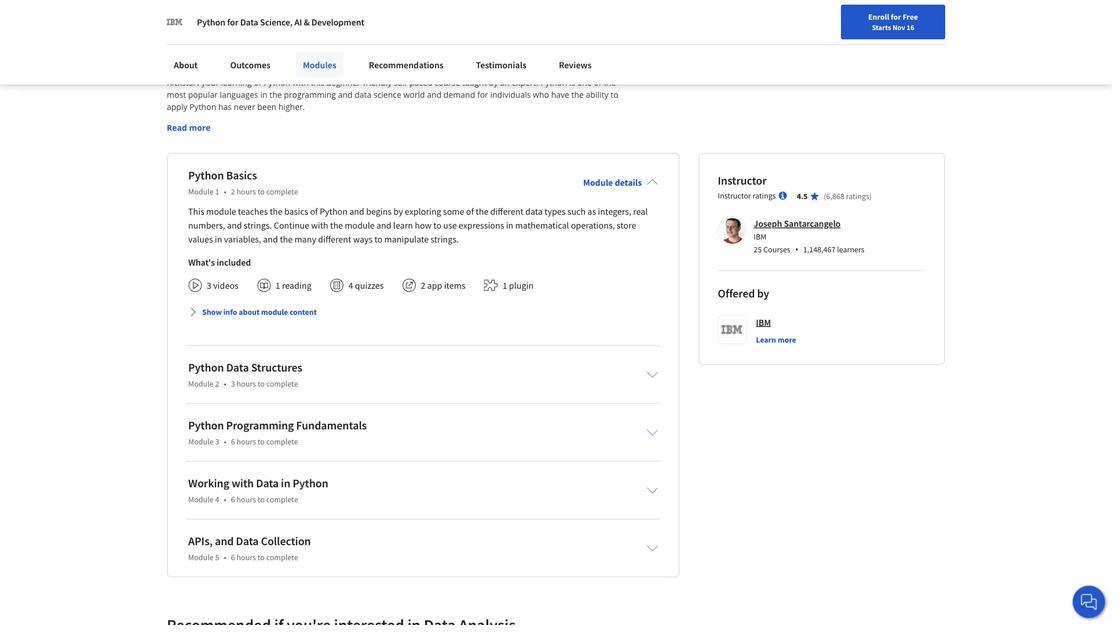 Task type: vqa. For each thing, say whether or not it's contained in the screenshot.


Task type: locate. For each thing, give the bounding box(es) containing it.
0 horizontal spatial for
[[227, 16, 238, 28]]

more
[[189, 123, 211, 134], [778, 335, 796, 346]]

0 vertical spatial module
[[206, 206, 236, 218]]

5
[[236, 42, 244, 63], [215, 553, 219, 564]]

joseph santarcangelo image
[[720, 219, 745, 244]]

hours inside working with data in python module 4 • 6 hours to complete
[[237, 495, 256, 506]]

instructor ratings
[[718, 191, 776, 201]]

2 vertical spatial by
[[757, 287, 770, 301]]

to down "structures"
[[258, 379, 265, 390]]

for down taught
[[477, 90, 488, 101]]

and down paced
[[427, 90, 442, 101]]

python inside the python basics module 1 • 2 hours to complete
[[188, 169, 224, 183]]

data for with
[[256, 477, 279, 491]]

instructor up joseph santarcangelo image
[[718, 191, 751, 201]]

0 vertical spatial 4
[[349, 280, 353, 292]]

1 horizontal spatial this
[[327, 42, 352, 63]]

0 horizontal spatial your
[[202, 77, 219, 88]]

0 vertical spatial instructor
[[718, 174, 767, 188]]

and down begins
[[377, 220, 391, 232]]

strings. down teaches
[[244, 220, 272, 232]]

1 vertical spatial 6
[[231, 495, 235, 506]]

1 horizontal spatial 2
[[231, 187, 235, 197]]

1 complete from the top
[[266, 187, 298, 197]]

in
[[310, 42, 323, 63], [260, 90, 267, 101], [506, 220, 514, 232], [215, 234, 222, 245], [281, 477, 290, 491]]

1 for 1 reading
[[276, 280, 280, 292]]

joseph santarcangelo link
[[754, 219, 841, 230]]

0 vertical spatial different
[[490, 206, 524, 218]]

1 vertical spatial module
[[345, 220, 375, 232]]

and right apis,
[[215, 535, 234, 549]]

0 horizontal spatial data
[[355, 90, 372, 101]]

ways
[[353, 234, 373, 245]]

module up numbers,
[[206, 206, 236, 218]]

fundamentals
[[296, 419, 367, 434]]

1 horizontal spatial different
[[490, 206, 524, 218]]

python inside python data structures module 2 • 3 hours to complete
[[188, 361, 224, 376]]

1 vertical spatial instructor
[[718, 191, 751, 201]]

0 vertical spatial 5
[[236, 42, 244, 63]]

for up nov
[[891, 12, 901, 22]]

None search field
[[165, 7, 443, 30]]

your for find
[[807, 13, 823, 24]]

1 vertical spatial your
[[202, 77, 219, 88]]

data left science,
[[240, 16, 258, 28]]

basics
[[226, 169, 257, 183]]

• inside python programming fundamentals module 3 • 6 hours to complete
[[224, 437, 226, 448]]

2 6 from the top
[[231, 495, 235, 506]]

3 inside python data structures module 2 • 3 hours to complete
[[231, 379, 235, 390]]

this down development
[[327, 42, 352, 63]]

chat with us image
[[1080, 593, 1099, 612]]

1 vertical spatial 3
[[231, 379, 235, 390]]

more right learn
[[778, 335, 796, 346]]

data inside apis, and data collection module 5 • 6 hours to complete
[[236, 535, 259, 549]]

for inside enroll for free starts nov 16
[[891, 12, 901, 22]]

1 vertical spatial course
[[435, 77, 460, 88]]

0 vertical spatial 3
[[207, 280, 211, 292]]

videos
[[213, 280, 239, 292]]

1 vertical spatial different
[[318, 234, 351, 245]]

2 horizontal spatial with
[[311, 220, 328, 232]]

to down programming
[[258, 437, 265, 448]]

5 complete from the top
[[266, 553, 298, 564]]

expressions
[[459, 220, 504, 232]]

0 vertical spatial with
[[292, 77, 309, 88]]

complete up basics
[[266, 187, 298, 197]]

data left "structures"
[[226, 361, 249, 376]]

your
[[807, 13, 823, 24], [202, 77, 219, 88]]

the left basics
[[270, 206, 283, 218]]

of right basics
[[310, 206, 318, 218]]

course up friendly on the left top of page
[[356, 42, 401, 63]]

1 horizontal spatial by
[[489, 77, 498, 88]]

1 vertical spatial 5
[[215, 553, 219, 564]]

4 down working
[[215, 495, 219, 506]]

an
[[500, 77, 510, 88]]

in inside "kickstart your learning of python with this beginner-friendly self-paced course taught by an expert. python is one of the most popular languages in the programming and data science world and demand for individuals who have the ability to apply python has never been higher."
[[260, 90, 267, 101]]

has
[[218, 102, 232, 113]]

module inside apis, and data collection module 5 • 6 hours to complete
[[188, 553, 214, 564]]

3 up programming
[[231, 379, 235, 390]]

6
[[231, 437, 235, 448], [231, 495, 235, 506], [231, 553, 235, 564]]

the right continue
[[330, 220, 343, 232]]

instructor up instructor ratings
[[718, 174, 767, 188]]

ibm up 25
[[754, 232, 767, 242]]

1 6 from the top
[[231, 437, 235, 448]]

complete down the collection
[[266, 553, 298, 564]]

data left the collection
[[236, 535, 259, 549]]

0 horizontal spatial more
[[189, 123, 211, 134]]

different up expressions at the top left
[[490, 206, 524, 218]]

begins
[[366, 206, 392, 218]]

complete down programming
[[266, 437, 298, 448]]

ratings
[[753, 191, 776, 201], [846, 192, 870, 202]]

to up the collection
[[258, 495, 265, 506]]

0 vertical spatial data
[[355, 90, 372, 101]]

4
[[349, 280, 353, 292], [215, 495, 219, 506]]

with right working
[[232, 477, 254, 491]]

self-
[[394, 77, 410, 88]]

1 horizontal spatial course
[[435, 77, 460, 88]]

2
[[231, 187, 235, 197], [421, 280, 426, 292], [215, 379, 219, 390]]

data
[[240, 16, 258, 28], [226, 361, 249, 376], [256, 477, 279, 491], [236, 535, 259, 549]]

by up learn
[[394, 206, 403, 218]]

learn more
[[756, 335, 796, 346]]

python inside working with data in python module 4 • 6 hours to complete
[[293, 477, 328, 491]]

to inside working with data in python module 4 • 6 hours to complete
[[258, 495, 265, 506]]

2 horizontal spatial by
[[757, 287, 770, 301]]

3 complete from the top
[[266, 437, 298, 448]]

ibm up learn
[[756, 317, 771, 329]]

1 vertical spatial strings.
[[431, 234, 459, 245]]

offered by
[[718, 287, 770, 301]]

1 vertical spatial 4
[[215, 495, 219, 506]]

content
[[290, 307, 317, 318]]

4 complete from the top
[[266, 495, 298, 506]]

2 vertical spatial 6
[[231, 553, 235, 564]]

show info about module content
[[202, 307, 317, 318]]

learn more button
[[756, 335, 796, 346]]

3 left videos
[[207, 280, 211, 292]]

more inside learn more button
[[778, 335, 796, 346]]

complete down "structures"
[[266, 379, 298, 390]]

coursera career certificate image
[[727, 0, 919, 17]]

5 inside apis, and data collection module 5 • 6 hours to complete
[[215, 553, 219, 564]]

reading
[[282, 280, 312, 292]]

learn
[[393, 220, 413, 232]]

have
[[551, 90, 569, 101]]

2 horizontal spatial 3
[[231, 379, 235, 390]]

your up popular
[[202, 77, 219, 88]]

4 left quizzes
[[349, 280, 353, 292]]

2 hours from the top
[[237, 379, 256, 390]]

0 horizontal spatial 1
[[215, 187, 219, 197]]

6 inside python programming fundamentals module 3 • 6 hours to complete
[[231, 437, 235, 448]]

science,
[[260, 16, 293, 28]]

3
[[207, 280, 211, 292], [231, 379, 235, 390], [215, 437, 219, 448]]

1 vertical spatial 2
[[421, 280, 426, 292]]

items
[[444, 280, 466, 292]]

0 vertical spatial strings.
[[244, 220, 272, 232]]

3 6 from the top
[[231, 553, 235, 564]]

courses
[[764, 245, 791, 255]]

0 vertical spatial ibm
[[754, 232, 767, 242]]

the
[[604, 77, 616, 88], [270, 90, 282, 101], [572, 90, 584, 101], [270, 206, 283, 218], [476, 206, 489, 218], [330, 220, 343, 232], [280, 234, 293, 245]]

)
[[870, 192, 872, 202]]

integers,
[[598, 206, 631, 218]]

to down the collection
[[258, 553, 265, 564]]

0 vertical spatial your
[[807, 13, 823, 24]]

1 plugin
[[503, 280, 534, 292]]

0 vertical spatial 2
[[231, 187, 235, 197]]

module right about
[[261, 307, 288, 318]]

0 horizontal spatial by
[[394, 206, 403, 218]]

more right the read
[[189, 123, 211, 134]]

1 vertical spatial data
[[526, 206, 543, 218]]

1 horizontal spatial module
[[261, 307, 288, 318]]

and down continue
[[263, 234, 278, 245]]

2 horizontal spatial for
[[891, 12, 901, 22]]

0 horizontal spatial strings.
[[244, 220, 272, 232]]

offered
[[718, 287, 755, 301]]

2 vertical spatial module
[[261, 307, 288, 318]]

2 vertical spatial 2
[[215, 379, 219, 390]]

2 vertical spatial 3
[[215, 437, 219, 448]]

ibm link
[[756, 316, 771, 330]]

3 inside python programming fundamentals module 3 • 6 hours to complete
[[215, 437, 219, 448]]

included
[[217, 257, 251, 269]]

1 vertical spatial this
[[311, 77, 325, 88]]

ratings up joseph at the right
[[753, 191, 776, 201]]

1 hours from the top
[[237, 187, 256, 197]]

your inside "kickstart your learning of python with this beginner-friendly self-paced course taught by an expert. python is one of the most popular languages in the programming and data science world and demand for individuals who have the ability to apply python has never been higher."
[[202, 77, 219, 88]]

more for learn more
[[778, 335, 796, 346]]

0 horizontal spatial 5
[[215, 553, 219, 564]]

learners
[[837, 245, 865, 255]]

&
[[304, 16, 310, 28]]

this up programming
[[311, 77, 325, 88]]

ratings right 6,868
[[846, 192, 870, 202]]

1 horizontal spatial with
[[292, 77, 309, 88]]

complete inside working with data in python module 4 • 6 hours to complete
[[266, 495, 298, 506]]

2 vertical spatial with
[[232, 477, 254, 491]]

1 vertical spatial ibm
[[756, 317, 771, 329]]

1 horizontal spatial 1
[[276, 280, 280, 292]]

data down python programming fundamentals module 3 • 6 hours to complete
[[256, 477, 279, 491]]

module up ways
[[345, 220, 375, 232]]

0 horizontal spatial 2
[[215, 379, 219, 390]]

to right ability
[[611, 90, 619, 101]]

operations,
[[571, 220, 615, 232]]

1 horizontal spatial 4
[[349, 280, 353, 292]]

0 horizontal spatial 4
[[215, 495, 219, 506]]

to up teaches
[[258, 187, 265, 197]]

beginner-
[[327, 77, 363, 88]]

python
[[197, 16, 225, 28], [264, 77, 290, 88], [541, 77, 567, 88], [190, 102, 216, 113], [188, 169, 224, 183], [320, 206, 348, 218], [188, 361, 224, 376], [188, 419, 224, 434], [293, 477, 328, 491]]

2 instructor from the top
[[718, 191, 751, 201]]

exploring
[[405, 206, 441, 218]]

1 instructor from the top
[[718, 174, 767, 188]]

with up programming
[[292, 77, 309, 88]]

outcomes
[[230, 59, 271, 71]]

0 vertical spatial course
[[356, 42, 401, 63]]

data
[[355, 90, 372, 101], [526, 206, 543, 218]]

1 left 'plugin'
[[503, 280, 507, 292]]

0 horizontal spatial 3
[[207, 280, 211, 292]]

0 vertical spatial 6
[[231, 437, 235, 448]]

0 horizontal spatial with
[[232, 477, 254, 491]]

3 up working
[[215, 437, 219, 448]]

1 horizontal spatial for
[[477, 90, 488, 101]]

1 left reading
[[276, 280, 280, 292]]

1 horizontal spatial your
[[807, 13, 823, 24]]

1 horizontal spatial data
[[526, 206, 543, 218]]

and down beginner-
[[338, 90, 353, 101]]

data inside python data structures module 2 • 3 hours to complete
[[226, 361, 249, 376]]

different
[[490, 206, 524, 218], [318, 234, 351, 245]]

5 hours from the top
[[237, 553, 256, 564]]

by left an
[[489, 77, 498, 88]]

working with data in python module 4 • 6 hours to complete
[[188, 477, 328, 506]]

and up variables,
[[227, 220, 242, 232]]

data inside working with data in python module 4 • 6 hours to complete
[[256, 477, 279, 491]]

4 hours from the top
[[237, 495, 256, 506]]

0 vertical spatial by
[[489, 77, 498, 88]]

1 up numbers,
[[215, 187, 219, 197]]

more inside read more button
[[189, 123, 211, 134]]

2 inside python data structures module 2 • 3 hours to complete
[[215, 379, 219, 390]]

25
[[754, 245, 762, 255]]

is
[[569, 77, 575, 88]]

different left ways
[[318, 234, 351, 245]]

2 horizontal spatial 1
[[503, 280, 507, 292]]

info
[[223, 307, 237, 318]]

data down friendly on the left top of page
[[355, 90, 372, 101]]

1 vertical spatial with
[[311, 220, 328, 232]]

santarcangelo
[[784, 219, 841, 230]]

real
[[633, 206, 648, 218]]

manipulate
[[384, 234, 429, 245]]

• inside working with data in python module 4 • 6 hours to complete
[[224, 495, 226, 506]]

hours
[[237, 187, 256, 197], [237, 379, 256, 390], [237, 437, 256, 448], [237, 495, 256, 506], [237, 553, 256, 564]]

career
[[841, 13, 863, 24]]

python programming fundamentals module 3 • 6 hours to complete
[[188, 419, 367, 448]]

popular
[[188, 90, 218, 101]]

programming
[[284, 90, 336, 101]]

find
[[791, 13, 806, 24]]

to left 'use'
[[434, 220, 442, 232]]

2 app items
[[421, 280, 466, 292]]

1 horizontal spatial more
[[778, 335, 796, 346]]

joseph santarcangelo ibm 25 courses • 1,148,467 learners
[[754, 219, 865, 256]]

1 vertical spatial by
[[394, 206, 403, 218]]

paced
[[410, 77, 433, 88]]

complete up the collection
[[266, 495, 298, 506]]

to inside python data structures module 2 • 3 hours to complete
[[258, 379, 265, 390]]

for up are
[[227, 16, 238, 28]]

programming
[[226, 419, 294, 434]]

module inside dropdown button
[[261, 307, 288, 318]]

6 inside apis, and data collection module 5 • 6 hours to complete
[[231, 553, 235, 564]]

reviews link
[[552, 52, 599, 78]]

learning
[[221, 77, 252, 88]]

python inside python programming fundamentals module 3 • 6 hours to complete
[[188, 419, 224, 434]]

there are 5 modules in this course
[[167, 42, 401, 63]]

been
[[257, 102, 276, 113]]

details
[[615, 177, 642, 189]]

modules
[[303, 59, 337, 71]]

0 horizontal spatial this
[[311, 77, 325, 88]]

1 vertical spatial more
[[778, 335, 796, 346]]

• inside python data structures module 2 • 3 hours to complete
[[224, 379, 226, 390]]

module
[[206, 206, 236, 218], [345, 220, 375, 232], [261, 307, 288, 318]]

module inside python programming fundamentals module 3 • 6 hours to complete
[[188, 437, 214, 448]]

instructor for instructor
[[718, 174, 767, 188]]

1 horizontal spatial 3
[[215, 437, 219, 448]]

basics
[[284, 206, 308, 218]]

with up the many
[[311, 220, 328, 232]]

0 vertical spatial more
[[189, 123, 211, 134]]

data up the mathematical
[[526, 206, 543, 218]]

•
[[224, 187, 226, 197], [795, 243, 799, 256], [224, 379, 226, 390], [224, 437, 226, 448], [224, 495, 226, 506], [224, 553, 226, 564]]

strings. down 'use'
[[431, 234, 459, 245]]

by right offered
[[757, 287, 770, 301]]

module
[[583, 177, 613, 189], [188, 187, 214, 197], [188, 379, 214, 390], [188, 437, 214, 448], [188, 495, 214, 506], [188, 553, 214, 564]]

course up 'demand'
[[435, 77, 460, 88]]

your right the find
[[807, 13, 823, 24]]

3 hours from the top
[[237, 437, 256, 448]]

2 complete from the top
[[266, 379, 298, 390]]



Task type: describe. For each thing, give the bounding box(es) containing it.
instructor for instructor ratings
[[718, 191, 751, 201]]

• inside joseph santarcangelo ibm 25 courses • 1,148,467 learners
[[795, 243, 799, 256]]

working
[[188, 477, 229, 491]]

hours inside python programming fundamentals module 3 • 6 hours to complete
[[237, 437, 256, 448]]

hours inside python data structures module 2 • 3 hours to complete
[[237, 379, 256, 390]]

collection
[[261, 535, 311, 549]]

outcomes link
[[223, 52, 277, 78]]

to inside python programming fundamentals module 3 • 6 hours to complete
[[258, 437, 265, 448]]

apis,
[[188, 535, 213, 549]]

• inside apis, and data collection module 5 • 6 hours to complete
[[224, 553, 226, 564]]

and inside apis, and data collection module 5 • 6 hours to complete
[[215, 535, 234, 549]]

hours inside the python basics module 1 • 2 hours to complete
[[237, 187, 256, 197]]

this module teaches the basics of python and begins by exploring some of the different data types such as integers, real numbers, and strings. continue with the module and learn how to use expressions in  mathematical operations, store values in variables, and the many different ways to manipulate strings.
[[188, 206, 648, 245]]

variables,
[[224, 234, 261, 245]]

values
[[188, 234, 213, 245]]

of right some
[[466, 206, 474, 218]]

the down continue
[[280, 234, 293, 245]]

0 horizontal spatial course
[[356, 42, 401, 63]]

0 horizontal spatial module
[[206, 206, 236, 218]]

kickstart
[[167, 77, 199, 88]]

plugin
[[509, 280, 534, 292]]

complete inside apis, and data collection module 5 • 6 hours to complete
[[266, 553, 298, 564]]

4 inside working with data in python module 4 • 6 hours to complete
[[215, 495, 219, 506]]

with inside this module teaches the basics of python and begins by exploring some of the different data types such as integers, real numbers, and strings. continue with the module and learn how to use expressions in  mathematical operations, store values in variables, and the many different ways to manipulate strings.
[[311, 220, 328, 232]]

2 horizontal spatial module
[[345, 220, 375, 232]]

1 horizontal spatial ratings
[[846, 192, 870, 202]]

many
[[295, 234, 316, 245]]

for inside "kickstart your learning of python with this beginner-friendly self-paced course taught by an expert. python is one of the most popular languages in the programming and data science world and demand for individuals who have the ability to apply python has never been higher."
[[477, 90, 488, 101]]

store
[[617, 220, 636, 232]]

4 quizzes
[[349, 280, 384, 292]]

complete inside python data structures module 2 • 3 hours to complete
[[266, 379, 298, 390]]

of up ability
[[594, 77, 602, 88]]

data inside this module teaches the basics of python and begins by exploring some of the different data types such as integers, real numbers, and strings. continue with the module and learn how to use expressions in  mathematical operations, store values in variables, and the many different ways to manipulate strings.
[[526, 206, 543, 218]]

1 horizontal spatial 5
[[236, 42, 244, 63]]

to inside "kickstart your learning of python with this beginner-friendly self-paced course taught by an expert. python is one of the most popular languages in the programming and data science world and demand for individuals who have the ability to apply python has never been higher."
[[611, 90, 619, 101]]

0 horizontal spatial different
[[318, 234, 351, 245]]

module inside the python basics module 1 • 2 hours to complete
[[188, 187, 214, 197]]

nov
[[893, 23, 905, 32]]

of down outcomes
[[254, 77, 262, 88]]

6,868
[[827, 192, 845, 202]]

taught
[[462, 77, 487, 88]]

what's
[[188, 257, 215, 269]]

who
[[533, 90, 549, 101]]

0 horizontal spatial ratings
[[753, 191, 776, 201]]

ability
[[586, 90, 609, 101]]

development
[[312, 16, 365, 28]]

data for for
[[240, 16, 258, 28]]

4.5
[[797, 192, 808, 202]]

python inside this module teaches the basics of python and begins by exploring some of the different data types such as integers, real numbers, and strings. continue with the module and learn how to use expressions in  mathematical operations, store values in variables, and the many different ways to manipulate strings.
[[320, 206, 348, 218]]

expert.
[[512, 77, 538, 88]]

modules
[[247, 42, 307, 63]]

teaches
[[238, 206, 268, 218]]

starts
[[872, 23, 891, 32]]

world
[[404, 90, 425, 101]]

friendly
[[363, 77, 392, 88]]

python basics module 1 • 2 hours to complete
[[188, 169, 298, 197]]

python for data science, ai & development
[[197, 16, 365, 28]]

to inside apis, and data collection module 5 • 6 hours to complete
[[258, 553, 265, 564]]

show notifications image
[[956, 14, 970, 28]]

2 horizontal spatial 2
[[421, 280, 426, 292]]

and left begins
[[350, 206, 364, 218]]

data for and
[[236, 535, 259, 549]]

testimonials link
[[469, 52, 534, 78]]

1 inside the python basics module 1 • 2 hours to complete
[[215, 187, 219, 197]]

with inside working with data in python module 4 • 6 hours to complete
[[232, 477, 254, 491]]

kickstart your learning of python with this beginner-friendly self-paced course taught by an expert. python is one of the most popular languages in the programming and data science world and demand for individuals who have the ability to apply python has never been higher.
[[167, 77, 621, 113]]

this
[[188, 206, 204, 218]]

more for read more
[[189, 123, 211, 134]]

structures
[[251, 361, 303, 376]]

are
[[210, 42, 232, 63]]

module inside python data structures module 2 • 3 hours to complete
[[188, 379, 214, 390]]

python data structures module 2 • 3 hours to complete
[[188, 361, 303, 390]]

2 inside the python basics module 1 • 2 hours to complete
[[231, 187, 235, 197]]

quizzes
[[355, 280, 384, 292]]

science
[[374, 90, 401, 101]]

in inside working with data in python module 4 • 6 hours to complete
[[281, 477, 290, 491]]

find your new career
[[791, 13, 863, 24]]

complete inside the python basics module 1 • 2 hours to complete
[[266, 187, 298, 197]]

what's included
[[188, 257, 251, 269]]

apis, and data collection module 5 • 6 hours to complete
[[188, 535, 311, 564]]

for for python
[[227, 16, 238, 28]]

1 reading
[[276, 280, 312, 292]]

ibm inside joseph santarcangelo ibm 25 courses • 1,148,467 learners
[[754, 232, 767, 242]]

recommendations
[[369, 59, 444, 71]]

reviews
[[559, 59, 592, 71]]

ibm image
[[167, 14, 183, 30]]

use
[[443, 220, 457, 232]]

data inside "kickstart your learning of python with this beginner-friendly self-paced course taught by an expert. python is one of the most popular languages in the programming and data science world and demand for individuals who have the ability to apply python has never been higher."
[[355, 90, 372, 101]]

english
[[890, 13, 918, 25]]

the up been
[[270, 90, 282, 101]]

6 inside working with data in python module 4 • 6 hours to complete
[[231, 495, 235, 506]]

by inside this module teaches the basics of python and begins by exploring some of the different data types such as integers, real numbers, and strings. continue with the module and learn how to use expressions in  mathematical operations, store values in variables, and the many different ways to manipulate strings.
[[394, 206, 403, 218]]

• inside the python basics module 1 • 2 hours to complete
[[224, 187, 226, 197]]

languages
[[220, 90, 258, 101]]

to inside the python basics module 1 • 2 hours to complete
[[258, 187, 265, 197]]

individuals
[[490, 90, 531, 101]]

app
[[427, 280, 442, 292]]

to right ways
[[375, 234, 383, 245]]

0 vertical spatial this
[[327, 42, 352, 63]]

( 6,868 ratings )
[[824, 192, 872, 202]]

the down is
[[572, 90, 584, 101]]

1 for 1 plugin
[[503, 280, 507, 292]]

read more button
[[167, 122, 211, 134]]

types
[[545, 206, 566, 218]]

by inside "kickstart your learning of python with this beginner-friendly self-paced course taught by an expert. python is one of the most popular languages in the programming and data science world and demand for individuals who have the ability to apply python has never been higher."
[[489, 77, 498, 88]]

for for enroll
[[891, 12, 901, 22]]

the up ability
[[604, 77, 616, 88]]

never
[[234, 102, 255, 113]]

module inside working with data in python module 4 • 6 hours to complete
[[188, 495, 214, 506]]

one
[[577, 77, 592, 88]]

modules link
[[296, 52, 343, 78]]

learn
[[756, 335, 776, 346]]

ai
[[294, 16, 302, 28]]

testimonials
[[476, 59, 527, 71]]

hours inside apis, and data collection module 5 • 6 hours to complete
[[237, 553, 256, 564]]

read
[[167, 123, 187, 134]]

with inside "kickstart your learning of python with this beginner-friendly self-paced course taught by an expert. python is one of the most popular languages in the programming and data science world and demand for individuals who have the ability to apply python has never been higher."
[[292, 77, 309, 88]]

how
[[415, 220, 432, 232]]

mathematical
[[515, 220, 569, 232]]

free
[[903, 12, 918, 22]]

show
[[202, 307, 222, 318]]

the up expressions at the top left
[[476, 206, 489, 218]]

about link
[[167, 52, 205, 78]]

read more
[[167, 123, 211, 134]]

your for kickstart
[[202, 77, 219, 88]]

1 horizontal spatial strings.
[[431, 234, 459, 245]]

this inside "kickstart your learning of python with this beginner-friendly self-paced course taught by an expert. python is one of the most popular languages in the programming and data science world and demand for individuals who have the ability to apply python has never been higher."
[[311, 77, 325, 88]]

course inside "kickstart your learning of python with this beginner-friendly self-paced course taught by an expert. python is one of the most popular languages in the programming and data science world and demand for individuals who have the ability to apply python has never been higher."
[[435, 77, 460, 88]]

english button
[[869, 0, 939, 38]]

most
[[167, 90, 186, 101]]

as
[[588, 206, 596, 218]]

complete inside python programming fundamentals module 3 • 6 hours to complete
[[266, 437, 298, 448]]

recommendations link
[[362, 52, 451, 78]]

such
[[568, 206, 586, 218]]



